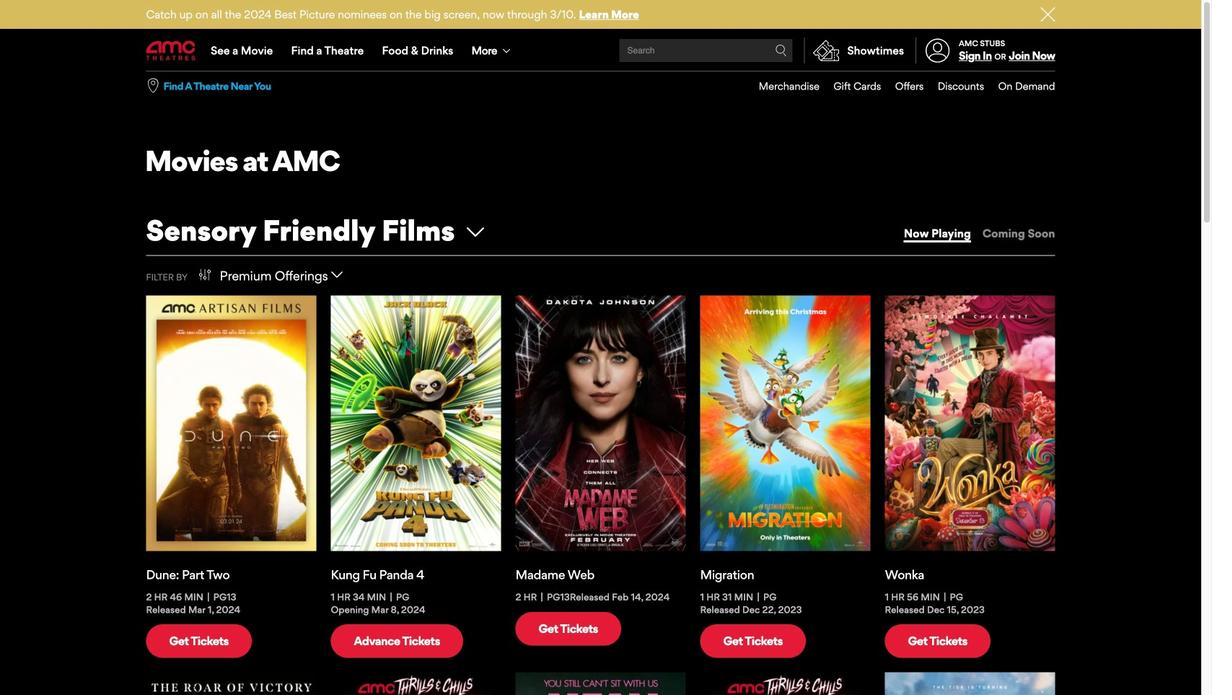 Task type: locate. For each thing, give the bounding box(es) containing it.
movie poster for migration image
[[701, 296, 871, 551]]

search the AMC website text field
[[626, 45, 776, 56]]

4 menu item from the left
[[924, 71, 985, 101]]

cookie consent banner dialog
[[0, 656, 1202, 695]]

submit search icon image
[[776, 45, 787, 56]]

user profile image
[[918, 39, 958, 63]]

menu item
[[745, 71, 820, 101], [820, 71, 882, 101], [882, 71, 924, 101], [924, 71, 985, 101], [985, 71, 1056, 101]]

movie poster for demon slayer: kimetsu no yaiba - to the hashira training image
[[146, 672, 317, 695]]

movie poster for night swim image
[[331, 672, 501, 695]]

5 menu item from the left
[[985, 71, 1056, 101]]

menu
[[146, 30, 1056, 71], [745, 71, 1056, 101]]

1 vertical spatial menu
[[745, 71, 1056, 101]]

amc logo image
[[146, 41, 197, 60], [146, 41, 197, 60]]

3 menu item from the left
[[882, 71, 924, 101]]



Task type: describe. For each thing, give the bounding box(es) containing it.
movie poster for madame web image
[[516, 296, 686, 551]]

movie poster for kung fu panda 4 image
[[331, 296, 501, 551]]

1 menu item from the left
[[745, 71, 820, 101]]

sign in or join amc stubs element
[[916, 30, 1056, 71]]

movie poster for mean girls image
[[516, 672, 686, 695]]

showtimes image
[[805, 38, 848, 64]]

0 vertical spatial menu
[[146, 30, 1056, 71]]

movie poster for dune: part two image
[[146, 296, 317, 551]]

movie poster for aquaman and the lost kingdom image
[[885, 672, 1056, 695]]

movie poster for wonka image
[[885, 296, 1056, 551]]

2 menu item from the left
[[820, 71, 882, 101]]

movie poster for lisa frankenstein image
[[701, 672, 871, 695]]



Task type: vqa. For each thing, say whether or not it's contained in the screenshot.
IN
no



